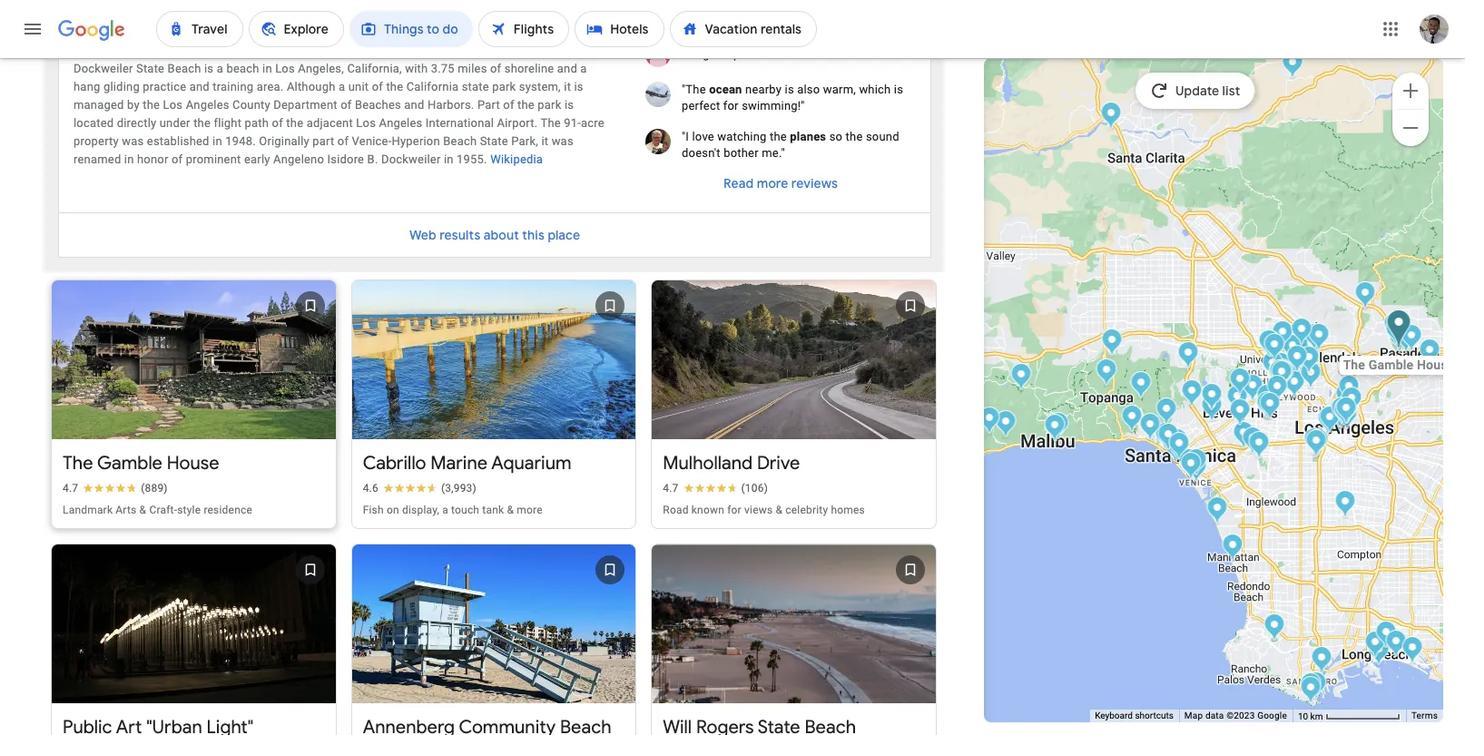 Task type: vqa. For each thing, say whether or not it's contained in the screenshot.
Jurassic World – The Ride Image
yes



Task type: describe. For each thing, give the bounding box(es) containing it.
craft-
[[149, 504, 177, 517]]

0 vertical spatial dockweiler
[[74, 62, 133, 75]]

malibu creek state park image
[[1011, 363, 1032, 393]]

hollyhock house image
[[1301, 361, 1322, 391]]

santa monica state beach image
[[1164, 431, 1184, 461]]

department
[[274, 98, 338, 112]]

1 vertical spatial reviews
[[792, 175, 838, 192]]

long beach museum of art image
[[1386, 630, 1407, 660]]

baldwin hills scenic overlook image
[[1243, 427, 1263, 457]]

craft contemporary image
[[1260, 392, 1281, 422]]

the queen mary image
[[1369, 638, 1390, 668]]

planes
[[790, 130, 827, 143]]

abbot kinney boulevard image
[[1186, 449, 1207, 479]]

hollywood walk of fame image
[[1279, 360, 1300, 390]]

petersen automotive museum image
[[1256, 392, 1277, 422]]

venice canals image
[[1186, 455, 1207, 485]]

0 horizontal spatial the
[[63, 452, 93, 475]]

korean friendship bell image
[[1301, 673, 1322, 703]]

la brea tar pits and museum image
[[1259, 390, 1280, 420]]

directly
[[117, 116, 156, 130]]

the up the beaches at the top of page
[[386, 80, 403, 93]]

in left honor at top
[[124, 153, 134, 166]]

hollywood boulevard image
[[1272, 359, 1293, 389]]

established
[[147, 134, 209, 148]]

the broad image
[[1330, 398, 1351, 428]]

located
[[74, 116, 114, 130]]

0 vertical spatial angeles
[[186, 98, 229, 112]]

ocean
[[709, 83, 742, 96]]

the getty villa image
[[1122, 405, 1143, 435]]

of down established
[[172, 153, 183, 166]]

of up originally
[[272, 116, 283, 130]]

style
[[177, 504, 201, 517]]

hang
[[74, 80, 100, 93]]

saying
[[755, 14, 795, 30]]

venice boardwalk image
[[1179, 449, 1200, 479]]

bon
[[818, 47, 839, 61]]

a left bon
[[808, 47, 815, 61]]

4.7 for the gamble house
[[63, 482, 78, 495]]

usc pacific asia museum image
[[1401, 324, 1422, 354]]

griffith observatory image
[[1296, 347, 1317, 377]]

california
[[406, 80, 459, 93]]

1 horizontal spatial it
[[564, 80, 571, 93]]

the gamble house image
[[1387, 310, 1411, 350]]

sunset boulevard image
[[1243, 374, 1263, 404]]

acre
[[581, 116, 605, 130]]

web
[[409, 227, 436, 243]]

save will rogers state beach to collection image
[[889, 549, 932, 592]]

system,
[[519, 80, 561, 93]]

km
[[1311, 711, 1323, 721]]

wikipedia
[[490, 153, 543, 166]]

0 horizontal spatial state
[[136, 62, 165, 75]]

beach
[[226, 62, 259, 75]]

point fermin lighthouse image
[[1301, 676, 1322, 706]]

me."
[[762, 146, 785, 160]]

training
[[213, 80, 254, 93]]

road known for views & celebrity homes
[[663, 504, 865, 517]]

greystone mansion & gardens: the doheny estate image
[[1230, 368, 1251, 398]]

also
[[797, 83, 820, 96]]

for inside nearby is also warm, which is perfect for swimming!"
[[723, 99, 739, 113]]

wikipedia link
[[490, 153, 543, 166]]

watts towers arts center image
[[1335, 490, 1356, 520]]

the up airport.
[[518, 98, 535, 112]]

"i
[[682, 130, 689, 143]]

rosie's dog beach image
[[1402, 637, 1423, 666]]

visitors
[[685, 14, 729, 30]]

bother
[[724, 146, 759, 160]]

are
[[732, 14, 752, 30]]

miles
[[458, 62, 487, 75]]

the left flight
[[194, 116, 211, 130]]

los angeles zoo image
[[1304, 323, 1325, 353]]

rose bowl stadium image
[[1384, 312, 1405, 342]]

4.6
[[363, 482, 379, 495]]

a right shoreline
[[581, 62, 587, 75]]

save the gamble house pasadena, california to collection image
[[288, 284, 332, 328]]

the inside dockweiler state beach is a beach in los angeles, california, with 3.75 miles of shoreline and a hang gliding practice and training area. although a unit of the california state park system, it is managed by the los angeles county department of beaches and harbors. part of the park is located directly under the flight path of the adjacent los angeles international airport. the 91-acre property was established in 1948. originally part of venice-hyperion beach state park, it was renamed in honor of prominent early angeleno isidore b. dockweiler in 1955.
[[541, 116, 561, 130]]

warner bros. studio tour hollywood image
[[1273, 321, 1293, 350]]

sound
[[866, 130, 900, 143]]

1 & from the left
[[139, 504, 146, 517]]

area.
[[257, 80, 284, 93]]

1 vertical spatial for
[[727, 504, 742, 517]]

south coast botanic garden image
[[1264, 614, 1285, 644]]

under
[[160, 116, 190, 130]]

update list
[[1176, 83, 1241, 99]]

of up the beaches at the top of page
[[372, 80, 383, 93]]

tank
[[482, 504, 504, 517]]

1 horizontal spatial more
[[757, 175, 788, 192]]

gliding
[[103, 80, 140, 93]]

tongva park image
[[1169, 432, 1190, 462]]

keyboard shortcuts button
[[1095, 710, 1174, 723]]

fish
[[363, 504, 384, 517]]

the last bookstore image
[[1330, 403, 1351, 433]]

ovation hollywood image
[[1270, 360, 1291, 390]]

1 vertical spatial more
[[517, 504, 543, 517]]

six flags magic mountain image
[[1101, 102, 1122, 132]]

data
[[1206, 711, 1224, 721]]

jurassic world – the ride image
[[1259, 330, 1280, 360]]

los angeles county museum of art image
[[1257, 390, 1278, 420]]

dockweiler state beach is a beach in los angeles, california, with 3.75 miles of shoreline and a hang gliding practice and training area. although a unit of the california state park system, it is managed by the los angeles county department of beaches and harbors. part of the park is located directly under the flight path of the adjacent los angeles international airport. the 91-acre property was established in 1948. originally part of venice-hyperion beach state park, it was renamed in honor of prominent early angeleno isidore b. dockweiler in 1955.
[[74, 62, 605, 166]]

house
[[167, 452, 219, 475]]

solstice canyon image
[[996, 410, 1017, 440]]

map region
[[958, 0, 1466, 735]]

dodger stadium image
[[1336, 382, 1357, 412]]

runyon canyon park image
[[1263, 351, 1283, 381]]

display,
[[402, 504, 439, 517]]

state
[[462, 80, 489, 93]]

nearby is also warm, which is perfect for swimming!"
[[682, 83, 904, 113]]

©2023
[[1227, 711, 1255, 721]]

1 vertical spatial los
[[163, 98, 183, 112]]

the greek theatre image
[[1299, 346, 1320, 376]]

have
[[780, 47, 805, 61]]

marine
[[431, 452, 488, 475]]

unit
[[348, 80, 369, 93]]

keyboard shortcuts
[[1095, 711, 1174, 721]]

a left touch
[[442, 504, 448, 517]]

the hollywood museum image
[[1272, 361, 1293, 391]]

terms
[[1412, 711, 1438, 721]]

vasquez rocks natural area and nature center image
[[1283, 51, 1303, 81]]

3.75
[[431, 62, 455, 75]]

save public art "urban light" to collection image
[[288, 549, 332, 592]]

0 horizontal spatial it
[[542, 134, 549, 148]]

the up me."
[[770, 130, 787, 143]]

google
[[1258, 711, 1287, 721]]

(889)
[[141, 482, 168, 495]]

honor
[[137, 153, 168, 166]]

topanga state park image
[[1131, 371, 1152, 401]]

4.7 for mulholland drive
[[663, 482, 679, 495]]

"the
[[682, 83, 706, 96]]

0 vertical spatial park
[[492, 80, 516, 93]]

cabrillo marine aquarium image
[[1306, 672, 1327, 702]]

homes
[[831, 504, 865, 517]]

4.6 out of 5 stars from 3,993 reviews image
[[363, 481, 477, 496]]

shortcuts
[[1135, 711, 1174, 721]]

japanese american national museum image
[[1337, 402, 1358, 432]]

zoom out map image
[[1400, 117, 1422, 138]]

map data ©2023 google
[[1185, 711, 1287, 721]]

practice
[[143, 80, 186, 93]]

main menu image
[[22, 18, 44, 40]]

gamble
[[97, 452, 163, 475]]

the right by
[[143, 98, 160, 112]]

update
[[1176, 83, 1220, 99]]

1 was from the left
[[122, 134, 144, 148]]

skirball cultural center image
[[1178, 341, 1199, 371]]

pacific park on the santa monica pier image
[[1165, 435, 1186, 465]]

landmark arts & craft-style residence
[[63, 504, 252, 517]]

hollywood bowl image
[[1271, 352, 1292, 382]]

travel town gift shop image
[[1292, 318, 1313, 348]]

views
[[745, 504, 773, 517]]

of down unit on the left top
[[341, 98, 352, 112]]

fish on display, a touch tank & more
[[363, 504, 543, 517]]

gloria molina grand park image
[[1332, 397, 1352, 427]]

map
[[1185, 711, 1203, 721]]

2 was from the left
[[552, 134, 574, 148]]

annenberg community beach house image
[[1155, 422, 1176, 452]]

bronson caves image
[[1287, 345, 1308, 375]]

residence
[[204, 504, 252, 517]]

(3,993)
[[441, 482, 477, 495]]

part
[[313, 134, 335, 148]]

grammy museum l.a. live image
[[1320, 406, 1341, 436]]

3 & from the left
[[776, 504, 783, 517]]

a up training
[[217, 62, 223, 75]]

path
[[245, 116, 269, 130]]

1 vertical spatial place
[[548, 227, 580, 243]]

arts
[[116, 504, 137, 517]]

will rogers state historic park image
[[1156, 398, 1177, 428]]

academy museum of motion pictures image
[[1256, 390, 1277, 420]]

madame tussauds hollywood image
[[1269, 360, 1290, 390]]

downtown santa monica image
[[1167, 429, 1188, 459]]

0 horizontal spatial beach
[[168, 62, 201, 75]]



Task type: locate. For each thing, give the bounding box(es) containing it.
for
[[723, 99, 739, 113], [727, 504, 742, 517]]

0 horizontal spatial angeles
[[186, 98, 229, 112]]

cabrillo
[[363, 452, 426, 475]]

international
[[426, 116, 494, 130]]

of right miles at the top
[[490, 62, 501, 75]]

musso & frank grill image
[[1273, 360, 1294, 390]]

descanso gardens image
[[1355, 281, 1376, 311]]

0 horizontal spatial more
[[517, 504, 543, 517]]

road
[[663, 504, 689, 517]]

reviews down so the sound doesn't bother me."
[[792, 175, 838, 192]]

0 vertical spatial more
[[757, 175, 788, 192]]

0 vertical spatial for
[[723, 99, 739, 113]]

(106)
[[741, 482, 768, 495]]

and down 'california'
[[404, 98, 425, 112]]

1 vertical spatial state
[[480, 134, 508, 148]]

reviews up beach
[[239, 30, 278, 43]]

0 horizontal spatial 4.7
[[63, 482, 78, 495]]

1 horizontal spatial the
[[541, 116, 561, 130]]

0 horizontal spatial was
[[122, 134, 144, 148]]

1 horizontal spatial dockweiler
[[381, 153, 441, 166]]

this
[[522, 227, 545, 243]]

was down 91- at top left
[[552, 134, 574, 148]]

what
[[649, 14, 682, 30]]

1 4.7 from the left
[[63, 482, 78, 495]]

beach
[[168, 62, 201, 75], [443, 134, 477, 148]]

and left training
[[190, 80, 210, 93]]

airport.
[[497, 116, 538, 130]]

rodeo drive image
[[1227, 385, 1248, 415]]

palisades park image
[[1158, 423, 1179, 453]]

of
[[490, 62, 501, 75], [372, 80, 383, 93], [341, 98, 352, 112], [503, 98, 515, 112], [272, 116, 283, 130], [338, 134, 349, 148], [172, 153, 183, 166]]

more
[[757, 175, 788, 192], [517, 504, 543, 517]]

0 vertical spatial beach
[[168, 62, 201, 75]]

dolby theatre image
[[1270, 360, 1291, 390]]

0 horizontal spatial reviews
[[239, 30, 278, 43]]

read
[[724, 175, 754, 192]]

it
[[564, 80, 571, 93], [542, 134, 549, 148]]

swimming!"
[[742, 99, 805, 113]]

the up 4.7 out of 5 stars from 889 reviews image
[[63, 452, 93, 475]]

natural history museum of los angeles county image
[[1304, 428, 1325, 458]]

los up 'area.'
[[275, 62, 295, 75]]

los angeles state historic park image
[[1342, 387, 1362, 417]]

the fowler museum image
[[1202, 383, 1223, 413]]

place right this
[[548, 227, 580, 243]]

4.7 out of 5 stars from 889 reviews image
[[63, 481, 168, 496]]

the original farmers market image
[[1257, 384, 1278, 414]]

what visitors are saying
[[649, 14, 795, 30]]

hollywood sign image
[[1283, 334, 1303, 364]]

venice beach skatepark image
[[1181, 452, 1202, 482]]

in
[[262, 62, 272, 75], [213, 134, 222, 148], [124, 153, 134, 166], [444, 153, 454, 166]]

and
[[557, 62, 577, 75], [190, 80, 210, 93], [404, 98, 425, 112]]

adamson house museum image
[[1045, 414, 1066, 444]]

0 vertical spatial and
[[557, 62, 577, 75]]

state up practice
[[136, 62, 165, 75]]

hollywood wax museum image
[[1272, 360, 1293, 390]]

1 vertical spatial it
[[542, 134, 549, 148]]

0 horizontal spatial park
[[492, 80, 516, 93]]

2 & from the left
[[507, 504, 514, 517]]

el pueblo de los angeles historical monument image
[[1337, 397, 1358, 427]]

1 horizontal spatial &
[[507, 504, 514, 517]]

aquarium of the pacific image
[[1365, 631, 1386, 661]]

battleship uss iowa museum image
[[1312, 646, 1332, 676]]

in up prominent
[[213, 134, 222, 148]]

place left the to at the top right of page
[[734, 47, 763, 61]]

dockweiler up hang
[[74, 62, 133, 75]]

hyperion
[[392, 134, 440, 148]]

in up 'area.'
[[262, 62, 272, 75]]

the inside so the sound doesn't bother me."
[[846, 130, 863, 143]]

0 horizontal spatial dockweiler
[[74, 62, 133, 75]]

4.7 inside image
[[63, 482, 78, 495]]

the museum of jurassic technology image
[[1234, 421, 1254, 451]]

1 horizontal spatial state
[[480, 134, 508, 148]]

malibu lagoon state beach image
[[1046, 415, 1066, 445]]

angeles up hyperion
[[379, 116, 423, 130]]

the left 91- at top left
[[541, 116, 561, 130]]

early
[[244, 153, 270, 166]]

for left the views
[[727, 504, 742, 517]]

heal the bay aquarium image
[[1167, 433, 1188, 463]]

and up system,
[[557, 62, 577, 75]]

1948.
[[225, 134, 256, 148]]

keyboard
[[1095, 711, 1133, 721]]

los up under
[[163, 98, 183, 112]]

2 4.7 from the left
[[663, 482, 679, 495]]

reviews inside the excellent | 14,914 reviews
[[239, 30, 278, 43]]

fire
[[842, 47, 860, 61]]

web results about this place
[[409, 227, 580, 243]]

los angeles city hall image
[[1334, 399, 1355, 429]]

0 horizontal spatial and
[[190, 80, 210, 93]]

1 horizontal spatial was
[[552, 134, 574, 148]]

1 horizontal spatial park
[[538, 98, 562, 112]]

a
[[808, 47, 815, 61], [217, 62, 223, 75], [581, 62, 587, 75], [339, 80, 345, 93], [442, 504, 448, 517]]

museum of latin american art (molaa) image
[[1376, 621, 1397, 651]]

|
[[196, 30, 199, 43]]

4.5 out of 5 stars from 14,914 reviews. excellent. element
[[138, 4, 278, 45]]

save mulholland drive to collection image
[[889, 284, 932, 328]]

91-
[[564, 116, 581, 130]]

los up venice-
[[356, 116, 376, 130]]

10
[[1298, 711, 1309, 721]]

watching
[[718, 130, 767, 143]]

angeles,
[[298, 62, 344, 75]]

park up part on the left of the page
[[492, 80, 516, 93]]

tcl chinese theatre image
[[1270, 360, 1291, 390]]

0 vertical spatial los
[[275, 62, 295, 75]]

with
[[405, 62, 428, 75]]

beaches
[[355, 98, 401, 112]]

14,914
[[202, 30, 236, 43]]

santa monica pier image
[[1165, 435, 1186, 465]]

harbors.
[[428, 98, 474, 112]]

kenneth hahn state recreation area image
[[1249, 431, 1270, 461]]

angeleno
[[273, 153, 324, 166]]

save annenberg community beach house to collection image
[[589, 549, 632, 592]]

to
[[766, 47, 777, 61]]

beach down international
[[443, 134, 477, 148]]

list
[[1223, 83, 1241, 99]]

1 vertical spatial and
[[190, 80, 210, 93]]

mulholland
[[663, 452, 753, 475]]

although
[[287, 80, 336, 93]]

2 horizontal spatial &
[[776, 504, 783, 517]]

4.7 up landmark
[[63, 482, 78, 495]]

place
[[734, 47, 763, 61], [548, 227, 580, 243]]

managed
[[74, 98, 124, 112]]

dockweiler beach image
[[1207, 497, 1228, 527]]

more down me."
[[757, 175, 788, 192]]

1 horizontal spatial beach
[[443, 134, 477, 148]]

the hollywood roosevelt image
[[1269, 360, 1290, 390]]

the grove image
[[1259, 384, 1280, 414]]

1 vertical spatial dockweiler
[[381, 153, 441, 166]]

0 vertical spatial it
[[564, 80, 571, 93]]

kidspace children's museum image
[[1386, 318, 1407, 348]]

4.5
[[138, 4, 163, 27]]

perfect
[[682, 99, 720, 113]]

4.7 up road
[[663, 482, 679, 495]]

aquarium
[[491, 452, 572, 475]]

so the sound doesn't bother me."
[[682, 130, 900, 160]]

of right part on the left of the page
[[503, 98, 515, 112]]

is
[[204, 62, 214, 75], [574, 80, 584, 93], [785, 83, 794, 96], [894, 83, 904, 96], [565, 98, 574, 112]]

1 vertical spatial the
[[63, 452, 93, 475]]

universal studio tour image
[[1261, 331, 1282, 360]]

"so good place to have a bon fire ."
[[682, 47, 867, 61]]

landmark
[[63, 504, 113, 517]]

manhattan beach pier image
[[1223, 534, 1244, 564]]

"i love watching the planes
[[682, 130, 827, 143]]

4.7 out of 5 stars from 106 reviews image
[[663, 481, 768, 496]]

universal citywalk hollywood image
[[1261, 333, 1282, 363]]

elysian park image
[[1339, 375, 1360, 405]]

."
[[860, 47, 867, 61]]

the gamble house
[[63, 452, 219, 475]]

warm,
[[823, 83, 856, 96]]

1 horizontal spatial 4.7
[[663, 482, 679, 495]]

olvera street image
[[1338, 395, 1359, 425]]

santa monica mountains national recreation area image
[[1096, 359, 1117, 389]]

10 km
[[1298, 711, 1326, 721]]

a left unit on the left top
[[339, 80, 345, 93]]

hollywood forever cemetery image
[[1284, 370, 1305, 400]]

hammer museum image
[[1202, 394, 1223, 424]]

bradbury building image
[[1332, 401, 1352, 431]]

excellent
[[138, 28, 193, 44]]

0 horizontal spatial place
[[548, 227, 580, 243]]

la plaza de cultura y artes image
[[1336, 397, 1357, 427]]

los
[[275, 62, 295, 75], [163, 98, 183, 112], [356, 116, 376, 130]]

read more reviews
[[724, 175, 838, 192]]

1 horizontal spatial reviews
[[792, 175, 838, 192]]

2 vertical spatial los
[[356, 116, 376, 130]]

griffith park image
[[1301, 332, 1322, 362]]

results
[[440, 227, 481, 243]]

of up isidore
[[338, 134, 349, 148]]

4.7 inside image
[[663, 482, 679, 495]]

2 horizontal spatial los
[[356, 116, 376, 130]]

crypto.com arena image
[[1318, 407, 1339, 437]]

escondido falls image
[[979, 407, 1000, 437]]

nearby
[[745, 83, 782, 96]]

in left the 1955.
[[444, 153, 454, 166]]

0 vertical spatial state
[[136, 62, 165, 75]]

1 horizontal spatial and
[[404, 98, 425, 112]]

0 vertical spatial place
[[734, 47, 763, 61]]

malibu pier image
[[1048, 412, 1069, 442]]

& right the views
[[776, 504, 783, 517]]

old pasadena image
[[1396, 325, 1417, 355]]

public art "urban light" image
[[1257, 391, 1278, 421]]

adjacent
[[307, 116, 353, 130]]

mulholland drive
[[663, 452, 800, 475]]

celebrity
[[786, 504, 828, 517]]

2 vertical spatial and
[[404, 98, 425, 112]]

it right park,
[[542, 134, 549, 148]]

1 horizontal spatial los
[[275, 62, 295, 75]]

park
[[492, 80, 516, 93], [538, 98, 562, 112]]

angels flight railway image
[[1330, 400, 1351, 430]]

for down ocean
[[723, 99, 739, 113]]

flight
[[214, 116, 242, 130]]

venice-
[[352, 134, 392, 148]]

part
[[478, 98, 500, 112]]

2 horizontal spatial and
[[557, 62, 577, 75]]

1 horizontal spatial place
[[734, 47, 763, 61]]

& right tank
[[507, 504, 514, 517]]

zoom in map image
[[1400, 79, 1422, 101]]

the huntington library, art museum, and botanical gardens image
[[1420, 339, 1441, 369]]

will rogers state beach image
[[1140, 413, 1161, 443]]

renamed
[[74, 153, 121, 166]]

save cabrillo marine aquarium to collection image
[[589, 284, 632, 328]]

14,914 reviews link
[[202, 29, 278, 44]]

the right so
[[846, 130, 863, 143]]

on
[[387, 504, 399, 517]]

walt disney concert hall image
[[1330, 398, 1351, 428]]

1 vertical spatial park
[[538, 98, 562, 112]]

1 vertical spatial beach
[[443, 134, 477, 148]]

0 horizontal spatial &
[[139, 504, 146, 517]]

0 horizontal spatial los
[[163, 98, 183, 112]]

0 vertical spatial the
[[541, 116, 561, 130]]

angeles up flight
[[186, 98, 229, 112]]

&
[[139, 504, 146, 517], [507, 504, 514, 517], [776, 504, 783, 517]]

"the ocean
[[682, 83, 742, 96]]

the getty image
[[1182, 380, 1203, 410]]

touch
[[451, 504, 480, 517]]

0 vertical spatial reviews
[[239, 30, 278, 43]]

the up originally
[[286, 116, 303, 130]]

"so
[[682, 47, 700, 61]]

1 vertical spatial angeles
[[379, 116, 423, 130]]

museum of tolerance image
[[1230, 399, 1251, 429]]

park down system,
[[538, 98, 562, 112]]

which
[[859, 83, 891, 96]]

exposition park image
[[1306, 429, 1327, 459]]

pink's hot dogs image
[[1267, 375, 1288, 405]]

it right system,
[[564, 80, 571, 93]]

more right tank
[[517, 504, 543, 517]]

was down directly
[[122, 134, 144, 148]]

state up the 1955.
[[480, 134, 508, 148]]

mulholland drive image
[[1102, 329, 1123, 359]]

love
[[692, 130, 714, 143]]

california african american museum image
[[1308, 429, 1329, 459]]

dockweiler down hyperion
[[381, 153, 441, 166]]

beach up practice
[[168, 62, 201, 75]]

good
[[703, 47, 731, 61]]

fast & furious – supercharged image
[[1264, 333, 1285, 363]]

1 horizontal spatial angeles
[[379, 116, 423, 130]]

& right arts
[[139, 504, 146, 517]]



